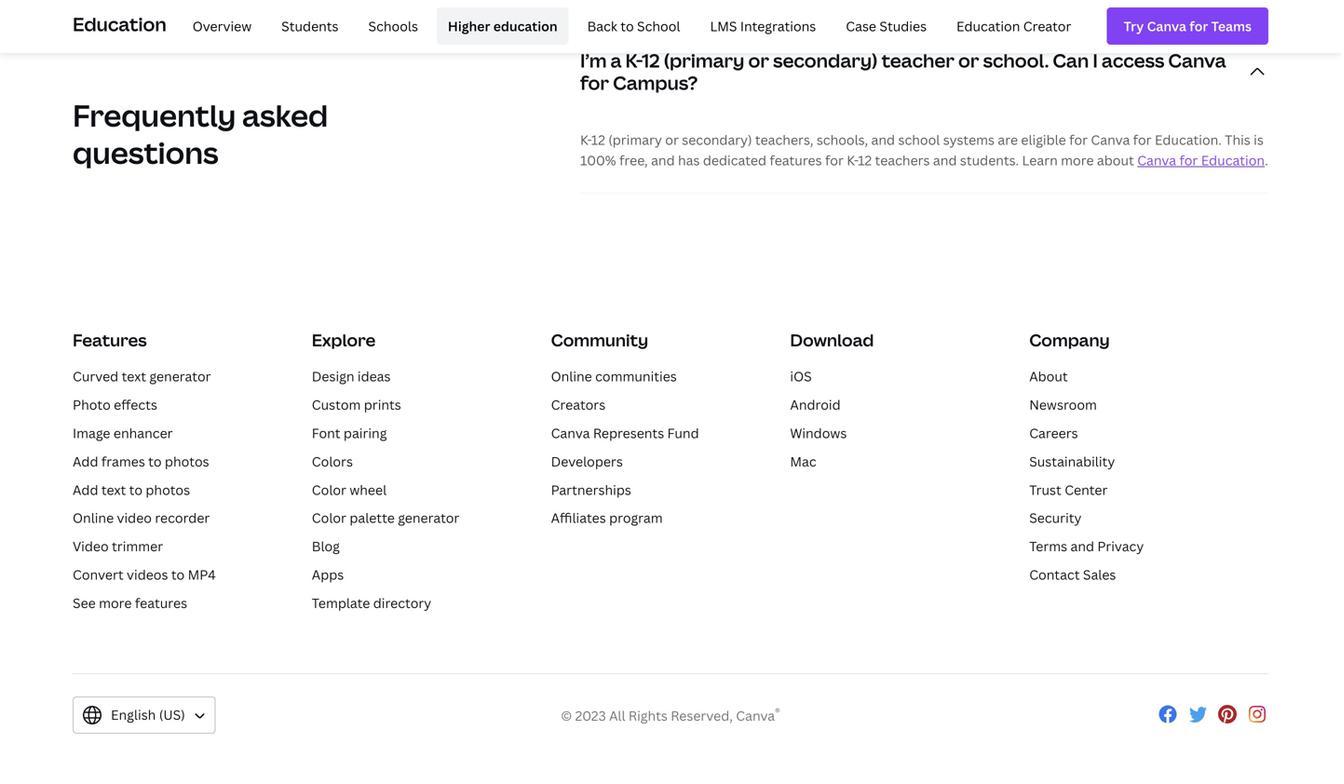 Task type: locate. For each thing, give the bounding box(es) containing it.
android link
[[790, 396, 841, 414]]

add up video
[[73, 481, 98, 499]]

1 horizontal spatial k-
[[626, 47, 642, 73]]

2 color from the top
[[312, 509, 347, 527]]

can
[[1053, 47, 1089, 73]]

to up video
[[129, 481, 143, 499]]

online communities link
[[551, 368, 677, 385]]

represents
[[593, 424, 664, 442]]

or down lms integrations link
[[749, 47, 770, 73]]

0 vertical spatial online
[[551, 368, 592, 385]]

video trimmer
[[73, 538, 163, 555]]

mp4
[[188, 566, 216, 584]]

© 2023 all rights reserved, canva ®
[[561, 705, 781, 725]]

communities
[[595, 368, 677, 385]]

trust
[[1030, 481, 1062, 499]]

®
[[775, 705, 781, 720]]

0 horizontal spatial k-
[[580, 131, 591, 148]]

(primary
[[664, 47, 745, 73], [609, 131, 662, 148]]

generator for color palette generator
[[398, 509, 460, 527]]

1 vertical spatial text
[[101, 481, 126, 499]]

and up teachers on the top
[[872, 131, 895, 148]]

1 horizontal spatial (primary
[[664, 47, 745, 73]]

custom prints link
[[312, 396, 401, 414]]

1 vertical spatial color
[[312, 509, 347, 527]]

12 up 100%
[[591, 131, 606, 148]]

0 horizontal spatial generator
[[149, 368, 211, 385]]

1 vertical spatial more
[[99, 594, 132, 612]]

more right see
[[99, 594, 132, 612]]

or inside k-12 (primary or secondary) teachers, schools, and school systems are eligible for canva for education. this is 100% free, and has dedicated features for k-12 teachers and students. learn more about
[[665, 131, 679, 148]]

to down enhancer
[[148, 453, 162, 470]]

to inside menu bar
[[621, 17, 634, 35]]

generator up effects
[[149, 368, 211, 385]]

online for online video recorder
[[73, 509, 114, 527]]

1 add from the top
[[73, 453, 98, 470]]

color down colors link on the bottom left of page
[[312, 481, 347, 499]]

to for convert videos to mp4
[[171, 566, 185, 584]]

menu bar
[[174, 7, 1083, 45]]

and down systems
[[934, 151, 957, 169]]

canva represents fund link
[[551, 424, 699, 442]]

0 horizontal spatial online
[[73, 509, 114, 527]]

higher
[[448, 17, 491, 35]]

security
[[1030, 509, 1082, 527]]

to left mp4
[[171, 566, 185, 584]]

1 horizontal spatial more
[[1061, 151, 1094, 169]]

1 horizontal spatial 12
[[642, 47, 660, 73]]

add down the 'image'
[[73, 453, 98, 470]]

education creator
[[957, 17, 1072, 35]]

0 horizontal spatial education
[[73, 11, 167, 37]]

apps link
[[312, 566, 344, 584]]

or up has
[[665, 131, 679, 148]]

0 horizontal spatial secondary)
[[682, 131, 752, 148]]

canva inside i'm a k-12 (primary or secondary) teacher or school. can i access canva for campus?
[[1169, 47, 1227, 73]]

a
[[611, 47, 622, 73]]

to for add frames to photos
[[148, 453, 162, 470]]

asked
[[242, 95, 328, 136]]

features down teachers,
[[770, 151, 822, 169]]

2 horizontal spatial education
[[1202, 151, 1265, 169]]

1 vertical spatial photos
[[146, 481, 190, 499]]

about
[[1097, 151, 1135, 169]]

photos up recorder
[[146, 481, 190, 499]]

canva right reserved,
[[736, 707, 775, 725]]

12 right a
[[642, 47, 660, 73]]

palette
[[350, 509, 395, 527]]

trimmer
[[112, 538, 163, 555]]

font
[[312, 424, 341, 442]]

enhancer
[[114, 424, 173, 442]]

for
[[580, 70, 609, 95], [1070, 131, 1088, 148], [1134, 131, 1152, 148], [825, 151, 844, 169], [1180, 151, 1199, 169]]

0 horizontal spatial features
[[135, 594, 187, 612]]

12 inside i'm a k-12 (primary or secondary) teacher or school. can i access canva for campus?
[[642, 47, 660, 73]]

creator
[[1024, 17, 1072, 35]]

more inside k-12 (primary or secondary) teachers, schools, and school systems are eligible for canva for education. this is 100% free, and has dedicated features for k-12 teachers and students. learn more about
[[1061, 151, 1094, 169]]

security link
[[1030, 509, 1082, 527]]

online for online communities
[[551, 368, 592, 385]]

higher education
[[448, 17, 558, 35]]

1 vertical spatial add
[[73, 481, 98, 499]]

canva down education.
[[1138, 151, 1177, 169]]

0 horizontal spatial (primary
[[609, 131, 662, 148]]

1 horizontal spatial generator
[[398, 509, 460, 527]]

0 vertical spatial features
[[770, 151, 822, 169]]

video
[[73, 538, 109, 555]]

canva right access
[[1169, 47, 1227, 73]]

newsroom
[[1030, 396, 1097, 414]]

back to school link
[[576, 7, 692, 45]]

trust center
[[1030, 481, 1108, 499]]

download
[[790, 329, 874, 352]]

1 vertical spatial (primary
[[609, 131, 662, 148]]

0 vertical spatial text
[[122, 368, 146, 385]]

1 vertical spatial online
[[73, 509, 114, 527]]

is
[[1254, 131, 1264, 148]]

0 horizontal spatial or
[[665, 131, 679, 148]]

0 vertical spatial (primary
[[664, 47, 745, 73]]

case
[[846, 17, 877, 35]]

english
[[111, 706, 156, 724]]

1 color from the top
[[312, 481, 347, 499]]

0 vertical spatial secondary)
[[773, 47, 878, 73]]

for down schools,
[[825, 151, 844, 169]]

0 horizontal spatial more
[[99, 594, 132, 612]]

integrations
[[741, 17, 816, 35]]

students.
[[960, 151, 1019, 169]]

generator right palette
[[398, 509, 460, 527]]

more right learn
[[1061, 151, 1094, 169]]

generator
[[149, 368, 211, 385], [398, 509, 460, 527]]

k- inside i'm a k-12 (primary or secondary) teacher or school. can i access canva for campus?
[[626, 47, 642, 73]]

0 vertical spatial add
[[73, 453, 98, 470]]

(primary up free,
[[609, 131, 662, 148]]

for inside i'm a k-12 (primary or secondary) teacher or school. can i access canva for campus?
[[580, 70, 609, 95]]

education
[[73, 11, 167, 37], [957, 17, 1021, 35], [1202, 151, 1265, 169]]

color
[[312, 481, 347, 499], [312, 509, 347, 527]]

k- right a
[[626, 47, 642, 73]]

features inside k-12 (primary or secondary) teachers, schools, and school systems are eligible for canva for education. this is 100% free, and has dedicated features for k-12 teachers and students. learn more about
[[770, 151, 822, 169]]

template directory link
[[312, 594, 432, 612]]

©
[[561, 707, 572, 725]]

image
[[73, 424, 110, 442]]

frequently asked questions
[[73, 95, 328, 173]]

secondary) up dedicated
[[682, 131, 752, 148]]

and
[[872, 131, 895, 148], [651, 151, 675, 169], [934, 151, 957, 169], [1071, 538, 1095, 555]]

newsroom link
[[1030, 396, 1097, 414]]

studies
[[880, 17, 927, 35]]

.
[[1265, 151, 1269, 169]]

recorder
[[155, 509, 210, 527]]

secondary) inside k-12 (primary or secondary) teachers, schools, and school systems are eligible for canva for education. this is 100% free, and has dedicated features for k-12 teachers and students. learn more about
[[682, 131, 752, 148]]

1 vertical spatial generator
[[398, 509, 460, 527]]

affiliates program link
[[551, 509, 663, 527]]

0 vertical spatial k-
[[626, 47, 642, 73]]

generator for curved text generator
[[149, 368, 211, 385]]

canva for education .
[[1138, 151, 1269, 169]]

text down frames
[[101, 481, 126, 499]]

curved text generator
[[73, 368, 211, 385]]

k-
[[626, 47, 642, 73], [580, 131, 591, 148], [847, 151, 858, 169]]

photos down enhancer
[[165, 453, 209, 470]]

1 horizontal spatial or
[[749, 47, 770, 73]]

design ideas link
[[312, 368, 391, 385]]

1 vertical spatial features
[[135, 594, 187, 612]]

features down videos
[[135, 594, 187, 612]]

color wheel
[[312, 481, 387, 499]]

education inside menu bar
[[957, 17, 1021, 35]]

color up blog link
[[312, 509, 347, 527]]

for right eligible
[[1070, 131, 1088, 148]]

school
[[637, 17, 681, 35]]

k- down schools,
[[847, 151, 858, 169]]

menu bar containing overview
[[174, 7, 1083, 45]]

to right back
[[621, 17, 634, 35]]

color for color palette generator
[[312, 509, 347, 527]]

or left school.
[[959, 47, 980, 73]]

12 down schools,
[[858, 151, 872, 169]]

to
[[621, 17, 634, 35], [148, 453, 162, 470], [129, 481, 143, 499], [171, 566, 185, 584]]

1 horizontal spatial education
[[957, 17, 1021, 35]]

color for color wheel
[[312, 481, 347, 499]]

1 vertical spatial secondary)
[[682, 131, 752, 148]]

partnerships
[[551, 481, 632, 499]]

2 horizontal spatial 12
[[858, 151, 872, 169]]

privacy
[[1098, 538, 1144, 555]]

canva up about
[[1091, 131, 1130, 148]]

windows
[[790, 424, 847, 442]]

1 horizontal spatial secondary)
[[773, 47, 878, 73]]

explore
[[312, 329, 376, 352]]

for up about
[[1134, 131, 1152, 148]]

pairing
[[344, 424, 387, 442]]

0 vertical spatial 12
[[642, 47, 660, 73]]

2 add from the top
[[73, 481, 98, 499]]

secondary) down case
[[773, 47, 878, 73]]

photos for add text to photos
[[146, 481, 190, 499]]

0 vertical spatial generator
[[149, 368, 211, 385]]

creators
[[551, 396, 606, 414]]

community
[[551, 329, 649, 352]]

i'm
[[580, 47, 607, 73]]

online up creators
[[551, 368, 592, 385]]

0 vertical spatial color
[[312, 481, 347, 499]]

0 horizontal spatial 12
[[591, 131, 606, 148]]

design
[[312, 368, 355, 385]]

2 horizontal spatial or
[[959, 47, 980, 73]]

1 horizontal spatial features
[[770, 151, 822, 169]]

text up effects
[[122, 368, 146, 385]]

0 vertical spatial more
[[1061, 151, 1094, 169]]

online up video
[[73, 509, 114, 527]]

1 horizontal spatial online
[[551, 368, 592, 385]]

see more features link
[[73, 594, 187, 612]]

back to school
[[588, 17, 681, 35]]

k- up 100%
[[580, 131, 591, 148]]

trust center link
[[1030, 481, 1108, 499]]

for left a
[[580, 70, 609, 95]]

developers
[[551, 453, 623, 470]]

secondary) inside i'm a k-12 (primary or secondary) teacher or school. can i access canva for campus?
[[773, 47, 878, 73]]

2 vertical spatial k-
[[847, 151, 858, 169]]

has
[[678, 151, 700, 169]]

0 vertical spatial photos
[[165, 453, 209, 470]]

terms and privacy
[[1030, 538, 1144, 555]]

add frames to photos link
[[73, 453, 209, 470]]

(primary down lms
[[664, 47, 745, 73]]



Task type: describe. For each thing, give the bounding box(es) containing it.
eligible
[[1022, 131, 1067, 148]]

canva down creators
[[551, 424, 590, 442]]

canva inside k-12 (primary or secondary) teachers, schools, and school systems are eligible for canva for education. this is 100% free, and has dedicated features for k-12 teachers and students. learn more about
[[1091, 131, 1130, 148]]

colors link
[[312, 453, 353, 470]]

are
[[998, 131, 1018, 148]]

(primary inside k-12 (primary or secondary) teachers, schools, and school systems are eligible for canva for education. this is 100% free, and has dedicated features for k-12 teachers and students. learn more about
[[609, 131, 662, 148]]

apps
[[312, 566, 344, 584]]

education element
[[73, 0, 1269, 52]]

design ideas
[[312, 368, 391, 385]]

color palette generator
[[312, 509, 460, 527]]

center
[[1065, 481, 1108, 499]]

systems
[[944, 131, 995, 148]]

contact
[[1030, 566, 1080, 584]]

sustainability link
[[1030, 453, 1115, 470]]

online communities
[[551, 368, 677, 385]]

schools,
[[817, 131, 869, 148]]

color wheel link
[[312, 481, 387, 499]]

template directory
[[312, 594, 432, 612]]

2 vertical spatial 12
[[858, 151, 872, 169]]

canva inside © 2023 all rights reserved, canva ®
[[736, 707, 775, 725]]

see
[[73, 594, 96, 612]]

i'm a k-12 (primary or secondary) teacher or school. can i access canva for campus? button
[[580, 27, 1269, 116]]

developers link
[[551, 453, 623, 470]]

font pairing
[[312, 424, 387, 442]]

higher education link
[[437, 7, 569, 45]]

add for add text to photos
[[73, 481, 98, 499]]

see more features
[[73, 594, 187, 612]]

teachers,
[[756, 131, 814, 148]]

terms and privacy link
[[1030, 538, 1144, 555]]

frequently
[[73, 95, 236, 136]]

overview
[[193, 17, 252, 35]]

1 vertical spatial k-
[[580, 131, 591, 148]]

i
[[1093, 47, 1098, 73]]

overview link
[[181, 7, 263, 45]]

english (us)
[[111, 706, 185, 724]]

2 horizontal spatial k-
[[847, 151, 858, 169]]

English (US) button
[[73, 697, 216, 734]]

ideas
[[358, 368, 391, 385]]

free,
[[620, 151, 648, 169]]

back
[[588, 17, 618, 35]]

wheel
[[350, 481, 387, 499]]

1 vertical spatial 12
[[591, 131, 606, 148]]

partnerships link
[[551, 481, 632, 499]]

mac link
[[790, 453, 817, 470]]

about link
[[1030, 368, 1068, 385]]

video
[[117, 509, 152, 527]]

case studies
[[846, 17, 927, 35]]

ios
[[790, 368, 812, 385]]

(primary inside i'm a k-12 (primary or secondary) teacher or school. can i access canva for campus?
[[664, 47, 745, 73]]

and left has
[[651, 151, 675, 169]]

text for add
[[101, 481, 126, 499]]

affiliates
[[551, 509, 606, 527]]

k-12 (primary or secondary) teachers, schools, and school systems are eligible for canva for education. this is 100% free, and has dedicated features for k-12 teachers and students. learn more about
[[580, 131, 1264, 169]]

custom
[[312, 396, 361, 414]]

canva for education link
[[1138, 151, 1265, 169]]

blog
[[312, 538, 340, 555]]

features
[[73, 329, 147, 352]]

directory
[[373, 594, 432, 612]]

education for education creator
[[957, 17, 1021, 35]]

education for education
[[73, 11, 167, 37]]

(us)
[[159, 706, 185, 724]]

teachers
[[875, 151, 930, 169]]

photos for add frames to photos
[[165, 453, 209, 470]]

this
[[1225, 131, 1251, 148]]

contact sales
[[1030, 566, 1117, 584]]

i'm a k-12 (primary or secondary) teacher or school. can i access canva for campus?
[[580, 47, 1227, 95]]

photo
[[73, 396, 111, 414]]

affiliates program
[[551, 509, 663, 527]]

font pairing link
[[312, 424, 387, 442]]

template
[[312, 594, 370, 612]]

color palette generator link
[[312, 509, 460, 527]]

canva represents fund
[[551, 424, 699, 442]]

and up contact sales
[[1071, 538, 1095, 555]]

add for add frames to photos
[[73, 453, 98, 470]]

terms
[[1030, 538, 1068, 555]]

custom prints
[[312, 396, 401, 414]]

image enhancer link
[[73, 424, 173, 442]]

education.
[[1155, 131, 1222, 148]]

effects
[[114, 396, 157, 414]]

text for curved
[[122, 368, 146, 385]]

lms
[[710, 17, 737, 35]]

students
[[282, 17, 339, 35]]

rights
[[629, 707, 668, 725]]

video trimmer link
[[73, 538, 163, 555]]

to for add text to photos
[[129, 481, 143, 499]]

add text to photos
[[73, 481, 190, 499]]

convert videos to mp4 link
[[73, 566, 216, 584]]

for down education.
[[1180, 151, 1199, 169]]

campus?
[[613, 70, 698, 95]]

education creator link
[[946, 7, 1083, 45]]

sustainability
[[1030, 453, 1115, 470]]

menu bar inside education "element"
[[174, 7, 1083, 45]]

careers
[[1030, 424, 1079, 442]]

online video recorder
[[73, 509, 210, 527]]

case studies link
[[835, 7, 938, 45]]

questions
[[73, 132, 219, 173]]



Task type: vqa. For each thing, say whether or not it's contained in the screenshot.
Education element
yes



